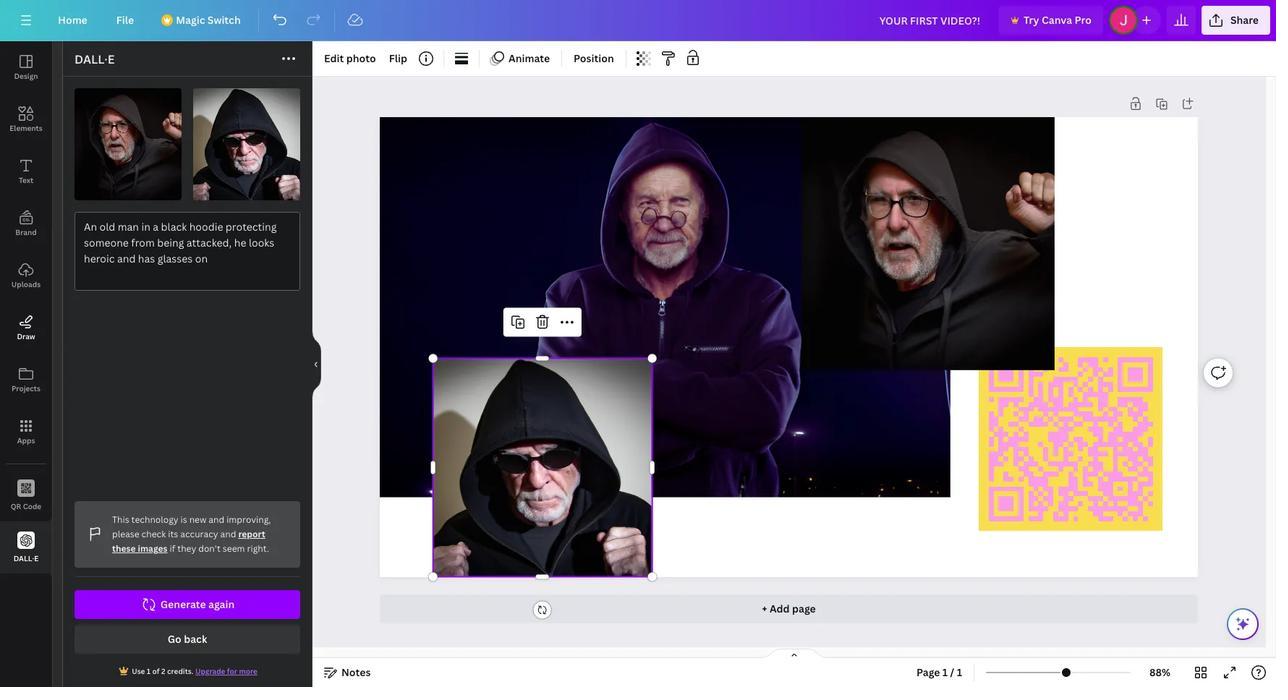 Task type: describe. For each thing, give the bounding box(es) containing it.
animate
[[509, 51, 550, 65]]

flip button
[[383, 47, 413, 70]]

switch
[[208, 13, 241, 27]]

draw
[[17, 332, 35, 342]]

add
[[770, 602, 790, 616]]

side panel tab list
[[0, 41, 52, 574]]

uploads button
[[0, 250, 52, 302]]

canva
[[1042, 13, 1073, 27]]

main menu bar
[[0, 0, 1277, 41]]

file
[[116, 13, 134, 27]]

home link
[[46, 6, 99, 35]]

position button
[[568, 47, 620, 70]]

page
[[917, 666, 941, 680]]

text
[[19, 175, 33, 185]]

canva assistant image
[[1235, 616, 1252, 633]]

notes
[[342, 666, 371, 680]]

qr code
[[11, 501, 41, 511]]

pro
[[1075, 13, 1092, 27]]

apps
[[17, 436, 35, 446]]

+ add page button
[[380, 595, 1199, 624]]

magic switch button
[[151, 6, 252, 35]]

notes button
[[318, 662, 377, 685]]

home
[[58, 13, 87, 27]]

Design title text field
[[868, 6, 994, 35]]

2 1 from the left
[[957, 666, 963, 680]]

code
[[23, 501, 41, 511]]

animate button
[[486, 47, 556, 70]]

+
[[762, 602, 768, 616]]

+ add page
[[762, 602, 816, 616]]

apps button
[[0, 406, 52, 458]]

show pages image
[[760, 649, 830, 660]]

dall·e button
[[0, 522, 52, 574]]

file button
[[105, 6, 146, 35]]

share button
[[1202, 6, 1271, 35]]

try
[[1024, 13, 1040, 27]]

brand button
[[0, 198, 52, 250]]

elements button
[[0, 93, 52, 145]]

dall·e inside dall·e button
[[14, 553, 39, 564]]

projects
[[12, 384, 41, 394]]

try canva pro button
[[1000, 6, 1104, 35]]

88% button
[[1137, 662, 1184, 685]]

design
[[14, 71, 38, 81]]



Task type: locate. For each thing, give the bounding box(es) containing it.
dall·e down qr code
[[14, 553, 39, 564]]

88%
[[1150, 666, 1171, 680]]

draw button
[[0, 302, 52, 354]]

1 left /
[[943, 666, 948, 680]]

dall·e element
[[63, 77, 312, 688]]

edit photo button
[[318, 47, 382, 70]]

/
[[951, 666, 955, 680]]

1 right /
[[957, 666, 963, 680]]

qr code button
[[0, 470, 52, 522]]

position
[[574, 51, 614, 65]]

brand
[[15, 227, 37, 237]]

magic switch
[[176, 13, 241, 27]]

qr
[[11, 501, 21, 511]]

1 horizontal spatial dall·e
[[75, 51, 115, 67]]

dall·e
[[75, 51, 115, 67], [14, 553, 39, 564]]

flip
[[389, 51, 408, 65]]

projects button
[[0, 354, 52, 406]]

uploads
[[11, 279, 41, 290]]

try canva pro
[[1024, 13, 1092, 27]]

page
[[793, 602, 816, 616]]

0 horizontal spatial 1
[[943, 666, 948, 680]]

dall·e down the 'home' link
[[75, 51, 115, 67]]

design button
[[0, 41, 52, 93]]

text button
[[0, 145, 52, 198]]

1 horizontal spatial 1
[[957, 666, 963, 680]]

magic
[[176, 13, 205, 27]]

photo
[[347, 51, 376, 65]]

1 1 from the left
[[943, 666, 948, 680]]

edit
[[324, 51, 344, 65]]

1
[[943, 666, 948, 680], [957, 666, 963, 680]]

page 1 / 1
[[917, 666, 963, 680]]

1 vertical spatial dall·e
[[14, 553, 39, 564]]

edit photo
[[324, 51, 376, 65]]

hide image
[[312, 330, 321, 399]]

elements
[[10, 123, 43, 133]]

share
[[1231, 13, 1259, 27]]

0 vertical spatial dall·e
[[75, 51, 115, 67]]

0 horizontal spatial dall·e
[[14, 553, 39, 564]]



Task type: vqa. For each thing, say whether or not it's contained in the screenshot.
'Logo' associated with Family Logo
no



